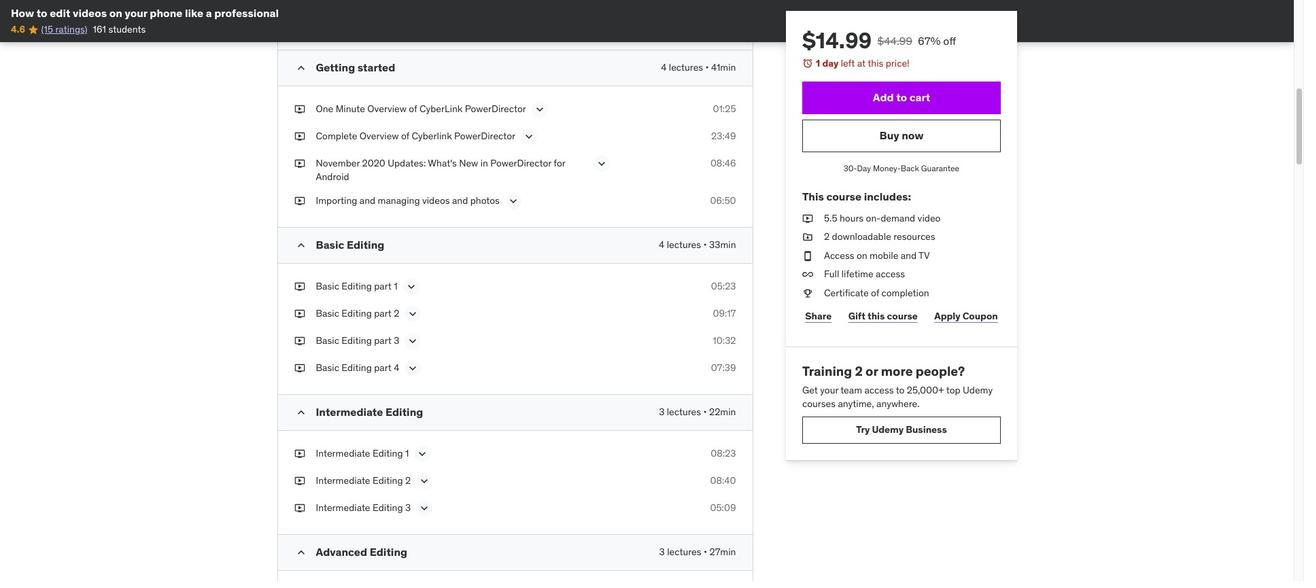 Task type: vqa. For each thing, say whether or not it's contained in the screenshot.


Task type: locate. For each thing, give the bounding box(es) containing it.
basic down "basic editing part 1"
[[316, 308, 339, 320]]

small image left getting at the top of the page
[[294, 61, 308, 75]]

part down basic editing part 3
[[374, 362, 392, 374]]

or
[[865, 363, 878, 379]]

lectures left '27min'
[[667, 546, 701, 559]]

0 vertical spatial powerdirector
[[465, 103, 526, 115]]

3 intermediate from the top
[[316, 475, 370, 487]]

editing for basic editing
[[347, 238, 384, 252]]

complete overview of cyberlink powerdirector
[[316, 130, 515, 142]]

includes:
[[864, 190, 911, 204]]

small image for intermediate editing
[[294, 406, 308, 420]]

udemy right try
[[872, 424, 903, 436]]

this
[[867, 57, 883, 69], [867, 310, 885, 322]]

0 vertical spatial 1
[[816, 57, 820, 69]]

1 vertical spatial to
[[896, 90, 907, 104]]

4.6
[[11, 23, 25, 36]]

certificate of completion
[[824, 287, 929, 299]]

on
[[109, 6, 122, 20], [856, 249, 867, 262]]

2 this from the top
[[867, 310, 885, 322]]

add
[[873, 90, 894, 104]]

0 horizontal spatial course
[[826, 190, 861, 204]]

4 lectures • 33min
[[659, 239, 736, 251]]

and left 'photos'
[[452, 195, 468, 207]]

xsmall image left complete
[[294, 130, 305, 143]]

2 up basic editing part 3
[[394, 308, 399, 320]]

intermediate up intermediate editing 1
[[316, 406, 383, 419]]

1
[[816, 57, 820, 69], [394, 280, 398, 293], [405, 448, 409, 460]]

2 vertical spatial of
[[871, 287, 879, 299]]

xsmall image left full
[[802, 268, 813, 281]]

powerdirector right the in
[[490, 157, 551, 170]]

add to cart
[[873, 90, 930, 104]]

1 vertical spatial access
[[864, 384, 894, 397]]

hours
[[839, 212, 863, 224]]

show lecture description image for basic editing part 1
[[404, 280, 418, 294]]

1 vertical spatial small image
[[294, 406, 308, 420]]

1 part from the top
[[374, 280, 392, 293]]

1 small image from the top
[[294, 61, 308, 75]]

access
[[876, 268, 905, 280], [864, 384, 894, 397]]

editing up the intermediate editing 3
[[373, 475, 403, 487]]

price!
[[885, 57, 909, 69]]

• left '27min'
[[704, 546, 707, 559]]

0 vertical spatial on
[[109, 6, 122, 20]]

xsmall image left intermediate editing 1
[[294, 448, 305, 461]]

videos
[[73, 6, 107, 20], [422, 195, 450, 207]]

video
[[917, 212, 940, 224]]

3 left '27min'
[[659, 546, 665, 559]]

at
[[857, 57, 865, 69]]

lifetime
[[841, 268, 873, 280]]

share button
[[802, 303, 834, 330]]

full lifetime access
[[824, 268, 905, 280]]

access down mobile in the top right of the page
[[876, 268, 905, 280]]

xsmall image left the intermediate editing 3
[[294, 502, 305, 515]]

cyberlink
[[419, 103, 463, 115]]

your up courses
[[820, 384, 838, 397]]

5 basic from the top
[[316, 362, 339, 374]]

of left cyberlink
[[401, 130, 409, 142]]

new
[[459, 157, 478, 170]]

0 horizontal spatial udemy
[[872, 424, 903, 436]]

2 horizontal spatial 1
[[816, 57, 820, 69]]

udemy
[[963, 384, 993, 397], [872, 424, 903, 436]]

1 horizontal spatial udemy
[[963, 384, 993, 397]]

4 left 41min
[[661, 61, 667, 74]]

editing up intermediate editing 1
[[385, 406, 423, 419]]

0 horizontal spatial on
[[109, 6, 122, 20]]

0 vertical spatial course
[[826, 190, 861, 204]]

30-
[[843, 163, 857, 173]]

editing
[[347, 238, 384, 252], [342, 280, 372, 293], [342, 308, 372, 320], [342, 335, 372, 347], [342, 362, 372, 374], [385, 406, 423, 419], [373, 448, 403, 460], [373, 475, 403, 487], [373, 502, 403, 514], [370, 546, 407, 559]]

4 for getting started
[[661, 61, 667, 74]]

back
[[900, 163, 919, 173]]

small image
[[294, 61, 308, 75], [294, 546, 308, 560]]

3 lectures • 22min
[[659, 406, 736, 419]]

xsmall image left basic editing part 2
[[294, 308, 305, 321]]

1 vertical spatial 4
[[659, 239, 665, 251]]

videos up 161
[[73, 6, 107, 20]]

• left 41min
[[706, 61, 709, 74]]

editing up "basic editing part 1"
[[347, 238, 384, 252]]

basic editing part 3
[[316, 335, 399, 347]]

1 basic from the top
[[316, 238, 344, 252]]

3
[[394, 335, 399, 347], [659, 406, 665, 419], [405, 502, 411, 514], [659, 546, 665, 559]]

to left cart at the top right
[[896, 90, 907, 104]]

left
[[841, 57, 855, 69]]

1 vertical spatial of
[[401, 130, 409, 142]]

course down the completion
[[887, 310, 917, 322]]

1 horizontal spatial course
[[887, 310, 917, 322]]

xsmall image down this
[[802, 231, 813, 244]]

show lecture description image for intermediate editing 1
[[416, 448, 429, 461]]

to for add
[[896, 90, 907, 104]]

buy
[[879, 129, 899, 142]]

4 basic from the top
[[316, 335, 339, 347]]

0 horizontal spatial videos
[[73, 6, 107, 20]]

0 horizontal spatial 1
[[394, 280, 398, 293]]

basic for basic editing
[[316, 238, 344, 252]]

editing down "basic editing part 1"
[[342, 308, 372, 320]]

2 up the intermediate editing 3
[[405, 475, 411, 487]]

powerdirector inside november 2020 updates: what's new in powerdirector for android
[[490, 157, 551, 170]]

anywhere.
[[876, 398, 919, 410]]

editing for basic editing part 3
[[342, 335, 372, 347]]

basic up basic editing part 2
[[316, 280, 339, 293]]

1 horizontal spatial 1
[[405, 448, 409, 460]]

training 2 or more people? get your team access to 25,000+ top udemy courses anytime, anywhere.
[[802, 363, 993, 410]]

$14.99 $44.99 67% off
[[802, 27, 956, 54]]

3 part from the top
[[374, 335, 392, 347]]

small image for basic editing
[[294, 239, 308, 253]]

this right gift
[[867, 310, 885, 322]]

xsmall image left "basic editing part 4"
[[294, 362, 305, 375]]

one minute overview of cyberlink powerdirector
[[316, 103, 526, 115]]

0 horizontal spatial your
[[125, 6, 147, 20]]

0 vertical spatial udemy
[[963, 384, 993, 397]]

2 part from the top
[[374, 308, 392, 320]]

1 horizontal spatial your
[[820, 384, 838, 397]]

lectures
[[669, 61, 703, 74], [667, 239, 701, 251], [667, 406, 701, 419], [667, 546, 701, 559]]

• left 22min
[[703, 406, 707, 419]]

show lecture description image for basic editing part 4
[[406, 362, 420, 376]]

overview right minute
[[367, 103, 407, 115]]

2 small image from the top
[[294, 546, 308, 560]]

show lecture description image for basic editing part 3
[[406, 335, 420, 348]]

more
[[881, 363, 913, 379]]

xsmall image for basic editing part 4
[[294, 362, 305, 375]]

0 horizontal spatial and
[[360, 195, 375, 207]]

xsmall image
[[294, 103, 305, 116], [294, 130, 305, 143], [802, 231, 813, 244], [802, 249, 813, 263], [802, 268, 813, 281], [294, 280, 305, 294], [294, 335, 305, 348], [294, 362, 305, 375], [294, 475, 305, 488]]

2 down '5.5'
[[824, 231, 829, 243]]

1 vertical spatial udemy
[[872, 424, 903, 436]]

$14.99
[[802, 27, 872, 54]]

editing up basic editing part 2
[[342, 280, 372, 293]]

3 lectures • 27min
[[659, 546, 736, 559]]

1 vertical spatial on
[[856, 249, 867, 262]]

on up 161 students
[[109, 6, 122, 20]]

0 vertical spatial your
[[125, 6, 147, 20]]

0 vertical spatial small image
[[294, 239, 308, 253]]

part up basic editing part 3
[[374, 308, 392, 320]]

small image
[[294, 239, 308, 253], [294, 406, 308, 420]]

1 vertical spatial overview
[[360, 130, 399, 142]]

2 left or
[[855, 363, 862, 379]]

05:09
[[710, 502, 736, 514]]

0 vertical spatial to
[[37, 6, 47, 20]]

november 2020 updates: what's new in powerdirector for android
[[316, 157, 565, 183]]

overview up 2020
[[360, 130, 399, 142]]

4 intermediate from the top
[[316, 502, 370, 514]]

to for how
[[37, 6, 47, 20]]

mobile
[[869, 249, 898, 262]]

part up basic editing part 2
[[374, 280, 392, 293]]

1 intermediate from the top
[[316, 406, 383, 419]]

•
[[706, 61, 709, 74], [703, 239, 707, 251], [703, 406, 707, 419], [704, 546, 707, 559]]

and left tv
[[900, 249, 916, 262]]

business
[[906, 424, 947, 436]]

1 vertical spatial small image
[[294, 546, 308, 560]]

basic down basic editing part 2
[[316, 335, 339, 347]]

• for advanced editing
[[704, 546, 707, 559]]

editing for intermediate editing 3
[[373, 502, 403, 514]]

xsmall image for one minute overview of cyberlink powerdirector
[[294, 103, 305, 116]]

to up (15
[[37, 6, 47, 20]]

2 vertical spatial powerdirector
[[490, 157, 551, 170]]

1 horizontal spatial videos
[[422, 195, 450, 207]]

intermediate down intermediate editing 1
[[316, 475, 370, 487]]

1 up intermediate editing 2
[[405, 448, 409, 460]]

xsmall image
[[294, 157, 305, 171], [294, 195, 305, 208], [802, 212, 813, 225], [802, 287, 813, 300], [294, 308, 305, 321], [294, 448, 305, 461], [294, 502, 305, 515]]

show lecture description image for november 2020 updates: what's new in powerdirector for android
[[595, 157, 608, 171]]

lectures left 41min
[[669, 61, 703, 74]]

apply coupon button
[[931, 303, 1001, 330]]

2 downloadable resources
[[824, 231, 935, 243]]

4 left 33min
[[659, 239, 665, 251]]

videos for and
[[422, 195, 450, 207]]

of down full lifetime access
[[871, 287, 879, 299]]

small image left advanced
[[294, 546, 308, 560]]

to inside 'button'
[[896, 90, 907, 104]]

for
[[554, 157, 565, 170]]

07:39
[[711, 362, 736, 374]]

intermediate editing
[[316, 406, 423, 419]]

lectures left 33min
[[667, 239, 701, 251]]

importing
[[316, 195, 357, 207]]

0 vertical spatial 4
[[661, 61, 667, 74]]

lectures left 22min
[[667, 406, 701, 419]]

1 vertical spatial videos
[[422, 195, 450, 207]]

alarm image
[[802, 58, 813, 69]]

demand
[[880, 212, 915, 224]]

1 vertical spatial course
[[887, 310, 917, 322]]

xsmall image left importing at the top
[[294, 195, 305, 208]]

0 vertical spatial small image
[[294, 61, 308, 75]]

videos down november 2020 updates: what's new in powerdirector for android
[[422, 195, 450, 207]]

of up complete overview of cyberlink powerdirector at the left top
[[409, 103, 417, 115]]

xsmall image left access
[[802, 249, 813, 263]]

intermediate down intermediate editing 2
[[316, 502, 370, 514]]

2 vertical spatial 1
[[405, 448, 409, 460]]

4 part from the top
[[374, 362, 392, 374]]

xsmall image left one
[[294, 103, 305, 116]]

0 vertical spatial videos
[[73, 6, 107, 20]]

2 small image from the top
[[294, 406, 308, 420]]

powerdirector right cyberlink
[[465, 103, 526, 115]]

0 vertical spatial this
[[867, 57, 883, 69]]

of
[[409, 103, 417, 115], [401, 130, 409, 142], [871, 287, 879, 299]]

edit
[[50, 6, 70, 20]]

day
[[822, 57, 838, 69]]

advanced
[[316, 546, 367, 559]]

basic for basic editing part 4
[[316, 362, 339, 374]]

10:32
[[713, 335, 736, 347]]

xsmall image left "basic editing part 1"
[[294, 280, 305, 294]]

show lecture description image for intermediate editing 2
[[418, 475, 431, 489]]

udemy right top
[[963, 384, 993, 397]]

09:17
[[713, 308, 736, 320]]

basic down basic editing part 3
[[316, 362, 339, 374]]

this inside the "gift this course" link
[[867, 310, 885, 322]]

intermediate up intermediate editing 2
[[316, 448, 370, 460]]

basic down importing at the top
[[316, 238, 344, 252]]

1 right alarm image
[[816, 57, 820, 69]]

1 vertical spatial your
[[820, 384, 838, 397]]

4 down basic editing part 3
[[394, 362, 399, 374]]

editing down basic editing part 2
[[342, 335, 372, 347]]

part up "basic editing part 4"
[[374, 335, 392, 347]]

2 vertical spatial to
[[896, 384, 904, 397]]

show lecture description image
[[522, 130, 536, 144], [595, 157, 608, 171], [507, 195, 520, 208], [404, 280, 418, 294], [406, 335, 420, 348], [406, 362, 420, 376], [418, 475, 431, 489]]

access
[[824, 249, 854, 262]]

part for 2
[[374, 308, 392, 320]]

editing up intermediate editing 2
[[373, 448, 403, 460]]

intermediate for intermediate editing
[[316, 406, 383, 419]]

your up "students"
[[125, 6, 147, 20]]

show lecture description image
[[533, 103, 547, 116], [406, 308, 420, 321], [416, 448, 429, 461], [418, 502, 431, 516]]

small image for getting
[[294, 61, 308, 75]]

lectures for basic editing
[[667, 239, 701, 251]]

this right at
[[867, 57, 883, 69]]

powerdirector up the in
[[454, 130, 515, 142]]

on down downloadable
[[856, 249, 867, 262]]

editing right advanced
[[370, 546, 407, 559]]

xsmall image left the android
[[294, 157, 305, 171]]

to up the anywhere.
[[896, 384, 904, 397]]

basic for basic editing part 1
[[316, 280, 339, 293]]

access down or
[[864, 384, 894, 397]]

xsmall image left intermediate editing 2
[[294, 475, 305, 488]]

1 up basic editing part 2
[[394, 280, 398, 293]]

2 intermediate from the top
[[316, 448, 370, 460]]

intermediate
[[316, 406, 383, 419], [316, 448, 370, 460], [316, 475, 370, 487], [316, 502, 370, 514]]

editing down intermediate editing 2
[[373, 502, 403, 514]]

show lecture description image for intermediate editing 3
[[418, 502, 431, 516]]

course
[[826, 190, 861, 204], [887, 310, 917, 322]]

advanced editing
[[316, 546, 407, 559]]

2 basic from the top
[[316, 280, 339, 293]]

• left 33min
[[703, 239, 707, 251]]

xsmall image for complete overview of cyberlink powerdirector
[[294, 130, 305, 143]]

this
[[802, 190, 824, 204]]

06:50
[[710, 195, 736, 207]]

3 basic from the top
[[316, 308, 339, 320]]

and right importing at the top
[[360, 195, 375, 207]]

xsmall image left basic editing part 3
[[294, 335, 305, 348]]

course up hours
[[826, 190, 861, 204]]

editing down basic editing part 3
[[342, 362, 372, 374]]

1 small image from the top
[[294, 239, 308, 253]]

intermediate editing 3
[[316, 502, 411, 514]]

1 vertical spatial this
[[867, 310, 885, 322]]



Task type: describe. For each thing, give the bounding box(es) containing it.
xsmall image for intermediate editing 1
[[294, 448, 305, 461]]

161 students
[[93, 23, 146, 36]]

get
[[802, 384, 818, 397]]

try
[[856, 424, 870, 436]]

courses
[[802, 398, 835, 410]]

lectures for intermediate editing
[[667, 406, 701, 419]]

apply
[[934, 310, 960, 322]]

xsmall image down this
[[802, 212, 813, 225]]

in
[[481, 157, 488, 170]]

2020
[[362, 157, 385, 170]]

161
[[93, 23, 106, 36]]

day
[[857, 163, 871, 173]]

show lecture description image for one minute overview of cyberlink powerdirector
[[533, 103, 547, 116]]

basic editing part 1
[[316, 280, 398, 293]]

editing for basic editing part 1
[[342, 280, 372, 293]]

xsmall image for importing and managing videos and photos
[[294, 195, 305, 208]]

show lecture description image for complete overview of cyberlink powerdirector
[[522, 130, 536, 144]]

basic editing part 2
[[316, 308, 399, 320]]

1 vertical spatial powerdirector
[[454, 130, 515, 142]]

phone
[[150, 6, 183, 20]]

1 this from the top
[[867, 57, 883, 69]]

tv
[[918, 249, 930, 262]]

(15
[[41, 23, 53, 36]]

students
[[108, 23, 146, 36]]

now
[[901, 129, 923, 142]]

coupon
[[962, 310, 998, 322]]

managing
[[378, 195, 420, 207]]

ratings)
[[55, 23, 87, 36]]

22min
[[709, 406, 736, 419]]

professional
[[214, 6, 279, 20]]

xsmall image up share
[[802, 287, 813, 300]]

0 vertical spatial overview
[[367, 103, 407, 115]]

buy now
[[879, 129, 923, 142]]

xsmall image for intermediate editing 3
[[294, 502, 305, 515]]

• for getting started
[[706, 61, 709, 74]]

intermediate for intermediate editing 3
[[316, 502, 370, 514]]

intermediate editing 2
[[316, 475, 411, 487]]

basic for basic editing part 2
[[316, 308, 339, 320]]

01:25
[[713, 103, 736, 115]]

xsmall image for basic editing part 2
[[294, 308, 305, 321]]

udemy inside training 2 or more people? get your team access to 25,000+ top udemy courses anytime, anywhere.
[[963, 384, 993, 397]]

importing and managing videos and photos
[[316, 195, 500, 207]]

small image for advanced
[[294, 546, 308, 560]]

editing for intermediate editing 2
[[373, 475, 403, 487]]

xsmall image for basic editing part 1
[[294, 280, 305, 294]]

a
[[206, 6, 212, 20]]

getting
[[316, 61, 355, 74]]

editing for intermediate editing 1
[[373, 448, 403, 460]]

lectures for advanced editing
[[667, 546, 701, 559]]

part for 3
[[374, 335, 392, 347]]

on-
[[866, 212, 880, 224]]

basic editing part 4
[[316, 362, 399, 374]]

• for basic editing
[[703, 239, 707, 251]]

show lecture description image for importing and managing videos and photos
[[507, 195, 520, 208]]

27min
[[710, 546, 736, 559]]

xsmall image for intermediate editing 2
[[294, 475, 305, 488]]

intermediate for intermediate editing 1
[[316, 448, 370, 460]]

3 down intermediate editing 2
[[405, 502, 411, 514]]

3 left 22min
[[659, 406, 665, 419]]

editing for advanced editing
[[370, 546, 407, 559]]

money-
[[873, 163, 900, 173]]

started
[[358, 61, 395, 74]]

minute
[[336, 103, 365, 115]]

training
[[802, 363, 852, 379]]

off
[[943, 34, 956, 48]]

your inside training 2 or more people? get your team access to 25,000+ top udemy courses anytime, anywhere.
[[820, 384, 838, 397]]

cart
[[909, 90, 930, 104]]

show lecture description image for basic editing part 2
[[406, 308, 420, 321]]

1 vertical spatial 1
[[394, 280, 398, 293]]

xsmall image for basic editing part 3
[[294, 335, 305, 348]]

add to cart button
[[802, 81, 1001, 114]]

cyberlink
[[412, 130, 452, 142]]

67%
[[918, 34, 940, 48]]

30-day money-back guarantee
[[843, 163, 959, 173]]

2 inside training 2 or more people? get your team access to 25,000+ top udemy courses anytime, anywhere.
[[855, 363, 862, 379]]

23:49
[[711, 130, 736, 142]]

full
[[824, 268, 839, 280]]

share
[[805, 310, 831, 322]]

0 vertical spatial access
[[876, 268, 905, 280]]

3 up "basic editing part 4"
[[394, 335, 399, 347]]

anytime,
[[838, 398, 874, 410]]

2 horizontal spatial and
[[900, 249, 916, 262]]

access inside training 2 or more people? get your team access to 25,000+ top udemy courses anytime, anywhere.
[[864, 384, 894, 397]]

downloadable
[[832, 231, 891, 243]]

buy now button
[[802, 119, 1001, 152]]

lectures for getting started
[[669, 61, 703, 74]]

05:23
[[711, 280, 736, 293]]

access on mobile and tv
[[824, 249, 930, 262]]

try udemy business link
[[802, 417, 1001, 444]]

xsmall image for november 2020 updates: what's new in powerdirector for android
[[294, 157, 305, 171]]

• for intermediate editing
[[703, 406, 707, 419]]

one
[[316, 103, 333, 115]]

editing for basic editing part 4
[[342, 362, 372, 374]]

2 vertical spatial 4
[[394, 362, 399, 374]]

4 for basic editing
[[659, 239, 665, 251]]

5.5
[[824, 212, 837, 224]]

android
[[316, 171, 349, 183]]

completion
[[881, 287, 929, 299]]

november
[[316, 157, 360, 170]]

part for 4
[[374, 362, 392, 374]]

top
[[946, 384, 960, 397]]

apply coupon
[[934, 310, 998, 322]]

videos for on
[[73, 6, 107, 20]]

(15 ratings)
[[41, 23, 87, 36]]

like
[[185, 6, 203, 20]]

4 lectures • 41min
[[661, 61, 736, 74]]

part for 1
[[374, 280, 392, 293]]

intermediate editing 1
[[316, 448, 409, 460]]

0 vertical spatial of
[[409, 103, 417, 115]]

certificate
[[824, 287, 868, 299]]

gift
[[848, 310, 865, 322]]

1 horizontal spatial and
[[452, 195, 468, 207]]

editing for intermediate editing
[[385, 406, 423, 419]]

complete
[[316, 130, 357, 142]]

editing for basic editing part 2
[[342, 308, 372, 320]]

people?
[[915, 363, 965, 379]]

gift this course link
[[845, 303, 920, 330]]

25,000+
[[907, 384, 944, 397]]

$44.99
[[877, 34, 912, 48]]

to inside training 2 or more people? get your team access to 25,000+ top udemy courses anytime, anywhere.
[[896, 384, 904, 397]]

basic editing
[[316, 238, 384, 252]]

1 horizontal spatial on
[[856, 249, 867, 262]]

intermediate for intermediate editing 2
[[316, 475, 370, 487]]

41min
[[711, 61, 736, 74]]

5.5 hours on-demand video
[[824, 212, 940, 224]]

photos
[[470, 195, 500, 207]]

basic for basic editing part 3
[[316, 335, 339, 347]]



